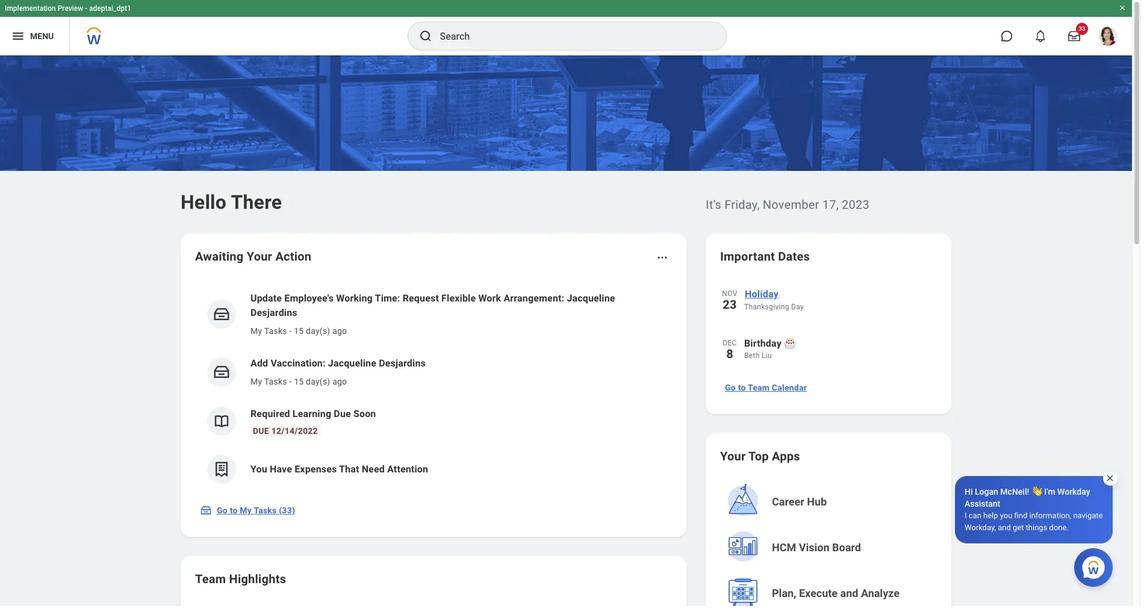 Task type: describe. For each thing, give the bounding box(es) containing it.
liu
[[762, 352, 772, 360]]

career
[[772, 496, 805, 509]]

flexible
[[442, 293, 476, 304]]

33
[[1079, 25, 1086, 32]]

to for team
[[739, 383, 746, 393]]

nov 23
[[723, 290, 738, 312]]

execute
[[800, 587, 838, 600]]

dec
[[723, 339, 737, 348]]

1 vertical spatial desjardins
[[379, 358, 426, 369]]

there
[[231, 191, 282, 214]]

🎂
[[784, 338, 797, 349]]

team inside button
[[748, 383, 770, 393]]

get
[[1013, 524, 1025, 533]]

related actions image
[[657, 252, 669, 264]]

implementation
[[5, 4, 56, 13]]

vaccination:
[[271, 358, 326, 369]]

preview
[[58, 4, 83, 13]]

1 vertical spatial -
[[289, 327, 292, 336]]

logan
[[976, 487, 999, 497]]

go to team calendar button
[[721, 376, 812, 400]]

important dates element
[[721, 280, 938, 374]]

soon
[[354, 409, 376, 420]]

2 vertical spatial -
[[289, 377, 292, 387]]

tasks inside 'button'
[[254, 506, 277, 516]]

1 ago from the top
[[333, 327, 347, 336]]

plan, execute and analyze
[[772, 587, 900, 600]]

due 12/14/2022
[[253, 427, 318, 436]]

my inside 'button'
[[240, 506, 252, 516]]

board
[[833, 542, 862, 554]]

assistant
[[965, 500, 1001, 509]]

apps
[[772, 450, 801, 464]]

8
[[727, 347, 734, 362]]

1 vertical spatial tasks
[[264, 377, 287, 387]]

0 horizontal spatial team
[[195, 572, 226, 587]]

have
[[270, 464, 292, 475]]

17,
[[823, 198, 839, 212]]

required learning due soon
[[251, 409, 376, 420]]

12/14/2022
[[272, 427, 318, 436]]

👋
[[1032, 487, 1043, 497]]

hi
[[965, 487, 973, 497]]

action
[[276, 249, 312, 264]]

can
[[969, 512, 982, 521]]

go to my tasks (33)
[[217, 506, 295, 516]]

need
[[362, 464, 385, 475]]

inbox image inside awaiting your action list
[[213, 363, 231, 381]]

i'm
[[1045, 487, 1056, 497]]

attention
[[387, 464, 429, 475]]

your top apps
[[721, 450, 801, 464]]

awaiting your action
[[195, 249, 312, 264]]

update
[[251, 293, 282, 304]]

calendar
[[772, 383, 807, 393]]

awaiting
[[195, 249, 244, 264]]

update employee's working time: request flexible work arrangement: jacqueline desjardins
[[251, 293, 616, 319]]

book open image
[[213, 413, 231, 431]]

mcneil!
[[1001, 487, 1030, 497]]

time:
[[375, 293, 400, 304]]

inbox large image
[[1069, 30, 1081, 42]]

i
[[965, 512, 967, 521]]

jacqueline inside update employee's working time: request flexible work arrangement: jacqueline desjardins
[[567, 293, 616, 304]]

analyze
[[862, 587, 900, 600]]

33 button
[[1062, 23, 1089, 49]]

november
[[763, 198, 820, 212]]

0 horizontal spatial your
[[247, 249, 272, 264]]

hello
[[181, 191, 227, 214]]

help
[[984, 512, 999, 521]]

dec 8
[[723, 339, 737, 362]]

required
[[251, 409, 290, 420]]

profile logan mcneil image
[[1099, 27, 1118, 48]]

1 15 from the top
[[294, 327, 304, 336]]

important
[[721, 249, 776, 264]]

(33)
[[279, 506, 295, 516]]

hello there
[[181, 191, 282, 214]]

0 vertical spatial my
[[251, 327, 262, 336]]

career hub button
[[722, 481, 939, 524]]

1 vertical spatial due
[[253, 427, 269, 436]]

go to team calendar
[[725, 383, 807, 393]]

important dates
[[721, 249, 810, 264]]

hello there main content
[[0, 55, 1133, 607]]

beth
[[745, 352, 760, 360]]

1 horizontal spatial your
[[721, 450, 746, 464]]

2 ago from the top
[[333, 377, 347, 387]]

information,
[[1030, 512, 1072, 521]]

holiday thanksgiving day
[[745, 289, 804, 312]]

friday,
[[725, 198, 760, 212]]

hcm vision board button
[[722, 527, 939, 570]]

career hub
[[772, 496, 827, 509]]

you
[[1001, 512, 1013, 521]]



Task type: vqa. For each thing, say whether or not it's contained in the screenshot.
notifications large icon
yes



Task type: locate. For each thing, give the bounding box(es) containing it.
2023
[[842, 198, 870, 212]]

0 vertical spatial go
[[725, 383, 736, 393]]

0 vertical spatial and
[[999, 524, 1012, 533]]

tasks
[[264, 327, 287, 336], [264, 377, 287, 387], [254, 506, 277, 516]]

learning
[[293, 409, 332, 420]]

my tasks - 15 day(s) ago for inbox image in awaiting your action list
[[251, 377, 347, 387]]

15
[[294, 327, 304, 336], [294, 377, 304, 387]]

2 15 from the top
[[294, 377, 304, 387]]

-
[[85, 4, 87, 13], [289, 327, 292, 336], [289, 377, 292, 387]]

0 vertical spatial team
[[748, 383, 770, 393]]

day(s) down the add vaccination: jacqueline desjardins
[[306, 377, 330, 387]]

you have expenses that need attention button
[[195, 446, 672, 494]]

0 vertical spatial day(s)
[[306, 327, 330, 336]]

nov
[[723, 290, 738, 298]]

2 my tasks - 15 day(s) ago from the top
[[251, 377, 347, 387]]

1 vertical spatial my
[[251, 377, 262, 387]]

0 vertical spatial desjardins
[[251, 307, 298, 319]]

0 vertical spatial due
[[334, 409, 351, 420]]

0 vertical spatial tasks
[[264, 327, 287, 336]]

team left calendar
[[748, 383, 770, 393]]

inbox image
[[213, 363, 231, 381], [200, 505, 212, 517]]

dates
[[779, 249, 810, 264]]

ago up the add vaccination: jacqueline desjardins
[[333, 327, 347, 336]]

1 horizontal spatial desjardins
[[379, 358, 426, 369]]

my tasks - 15 day(s) ago down the vaccination:
[[251, 377, 347, 387]]

go for go to my tasks (33)
[[217, 506, 228, 516]]

go to my tasks (33) button
[[195, 499, 303, 523]]

my tasks - 15 day(s) ago
[[251, 327, 347, 336], [251, 377, 347, 387]]

1 horizontal spatial jacqueline
[[567, 293, 616, 304]]

inbox image left add
[[213, 363, 231, 381]]

my tasks - 15 day(s) ago for inbox icon on the left bottom of the page
[[251, 327, 347, 336]]

you
[[251, 464, 267, 475]]

1 vertical spatial inbox image
[[200, 505, 212, 517]]

that
[[339, 464, 359, 475]]

0 horizontal spatial due
[[253, 427, 269, 436]]

arrangement:
[[504, 293, 565, 304]]

go down dashboard expenses icon
[[217, 506, 228, 516]]

holiday button
[[745, 287, 938, 302]]

1 vertical spatial team
[[195, 572, 226, 587]]

1 vertical spatial ago
[[333, 377, 347, 387]]

add
[[251, 358, 268, 369]]

my down add
[[251, 377, 262, 387]]

my left "(33)"
[[240, 506, 252, 516]]

done.
[[1050, 524, 1069, 533]]

15 down the vaccination:
[[294, 377, 304, 387]]

tasks down "update"
[[264, 327, 287, 336]]

0 horizontal spatial desjardins
[[251, 307, 298, 319]]

tasks down add
[[264, 377, 287, 387]]

hi logan mcneil! 👋 i'm workday assistant i can help you find information, navigate workday, and get things done.
[[965, 487, 1104, 533]]

1 vertical spatial my tasks - 15 day(s) ago
[[251, 377, 347, 387]]

and left analyze
[[841, 587, 859, 600]]

search image
[[418, 29, 433, 43]]

hub
[[808, 496, 827, 509]]

0 horizontal spatial go
[[217, 506, 228, 516]]

plan, execute and analyze button
[[722, 572, 939, 607]]

0 vertical spatial 15
[[294, 327, 304, 336]]

1 my tasks - 15 day(s) ago from the top
[[251, 327, 347, 336]]

1 vertical spatial jacqueline
[[328, 358, 377, 369]]

notifications large image
[[1035, 30, 1047, 42]]

1 vertical spatial 15
[[294, 377, 304, 387]]

top
[[749, 450, 769, 464]]

to for my
[[230, 506, 238, 516]]

desjardins inside update employee's working time: request flexible work arrangement: jacqueline desjardins
[[251, 307, 298, 319]]

team highlights
[[195, 572, 286, 587]]

thanksgiving
[[745, 303, 790, 312]]

2 vertical spatial tasks
[[254, 506, 277, 516]]

it's friday, november 17, 2023
[[706, 198, 870, 212]]

to down dashboard expenses icon
[[230, 506, 238, 516]]

0 horizontal spatial to
[[230, 506, 238, 516]]

1 vertical spatial go
[[217, 506, 228, 516]]

hcm vision board
[[772, 542, 862, 554]]

inbox image
[[213, 305, 231, 324]]

day(s)
[[306, 327, 330, 336], [306, 377, 330, 387]]

dashboard expenses image
[[213, 461, 231, 479]]

- inside menu banner
[[85, 4, 87, 13]]

jacqueline right arrangement:
[[567, 293, 616, 304]]

go down 8
[[725, 383, 736, 393]]

and inside hi logan mcneil! 👋 i'm workday assistant i can help you find information, navigate workday, and get things done.
[[999, 524, 1012, 533]]

justify image
[[11, 29, 25, 43]]

due left soon
[[334, 409, 351, 420]]

0 horizontal spatial inbox image
[[200, 505, 212, 517]]

and
[[999, 524, 1012, 533], [841, 587, 859, 600]]

navigate
[[1074, 512, 1104, 521]]

1 vertical spatial day(s)
[[306, 377, 330, 387]]

things
[[1026, 524, 1048, 533]]

1 horizontal spatial due
[[334, 409, 351, 420]]

1 horizontal spatial to
[[739, 383, 746, 393]]

implementation preview -   adeptai_dpt1
[[5, 4, 131, 13]]

team left highlights
[[195, 572, 226, 587]]

and inside button
[[841, 587, 859, 600]]

0 vertical spatial inbox image
[[213, 363, 231, 381]]

you have expenses that need attention
[[251, 464, 429, 475]]

employee's
[[285, 293, 334, 304]]

working
[[336, 293, 373, 304]]

to inside 'button'
[[230, 506, 238, 516]]

adeptai_dpt1
[[89, 4, 131, 13]]

team
[[748, 383, 770, 393], [195, 572, 226, 587]]

tasks left "(33)"
[[254, 506, 277, 516]]

1 vertical spatial your
[[721, 450, 746, 464]]

0 vertical spatial my tasks - 15 day(s) ago
[[251, 327, 347, 336]]

inbox image inside go to my tasks (33) 'button'
[[200, 505, 212, 517]]

ago
[[333, 327, 347, 336], [333, 377, 347, 387]]

workday,
[[965, 524, 997, 533]]

0 vertical spatial your
[[247, 249, 272, 264]]

menu button
[[0, 17, 69, 55]]

your
[[247, 249, 272, 264], [721, 450, 746, 464]]

0 vertical spatial jacqueline
[[567, 293, 616, 304]]

inbox image left go to my tasks (33)
[[200, 505, 212, 517]]

request
[[403, 293, 439, 304]]

to down beth
[[739, 383, 746, 393]]

your left action
[[247, 249, 272, 264]]

birthday
[[745, 338, 782, 349]]

work
[[479, 293, 501, 304]]

day(s) down employee's at left
[[306, 327, 330, 336]]

plan,
[[772, 587, 797, 600]]

- up the vaccination:
[[289, 327, 292, 336]]

to inside button
[[739, 383, 746, 393]]

1 vertical spatial and
[[841, 587, 859, 600]]

awaiting your action list
[[195, 282, 672, 494]]

0 vertical spatial -
[[85, 4, 87, 13]]

23
[[723, 298, 737, 312]]

1 day(s) from the top
[[306, 327, 330, 336]]

your left top
[[721, 450, 746, 464]]

x image
[[1106, 474, 1115, 483]]

0 horizontal spatial and
[[841, 587, 859, 600]]

menu banner
[[0, 0, 1133, 55]]

Search Workday  search field
[[440, 23, 702, 49]]

and down the you
[[999, 524, 1012, 533]]

1 horizontal spatial inbox image
[[213, 363, 231, 381]]

- down the vaccination:
[[289, 377, 292, 387]]

15 up the vaccination:
[[294, 327, 304, 336]]

jacqueline
[[567, 293, 616, 304], [328, 358, 377, 369]]

workday
[[1058, 487, 1091, 497]]

go for go to team calendar
[[725, 383, 736, 393]]

1 horizontal spatial and
[[999, 524, 1012, 533]]

expenses
[[295, 464, 337, 475]]

day
[[792, 303, 804, 312]]

desjardins
[[251, 307, 298, 319], [379, 358, 426, 369]]

close environment banner image
[[1120, 4, 1127, 11]]

0 vertical spatial to
[[739, 383, 746, 393]]

0 vertical spatial ago
[[333, 327, 347, 336]]

my
[[251, 327, 262, 336], [251, 377, 262, 387], [240, 506, 252, 516]]

birthday 🎂 beth liu
[[745, 338, 797, 360]]

my up add
[[251, 327, 262, 336]]

2 day(s) from the top
[[306, 377, 330, 387]]

ago down the add vaccination: jacqueline desjardins
[[333, 377, 347, 387]]

menu
[[30, 31, 54, 41]]

1 horizontal spatial team
[[748, 383, 770, 393]]

jacqueline up soon
[[328, 358, 377, 369]]

vision
[[799, 542, 830, 554]]

holiday
[[745, 289, 779, 300]]

1 vertical spatial to
[[230, 506, 238, 516]]

due
[[334, 409, 351, 420], [253, 427, 269, 436]]

my tasks - 15 day(s) ago up the vaccination:
[[251, 327, 347, 336]]

find
[[1015, 512, 1028, 521]]

0 horizontal spatial jacqueline
[[328, 358, 377, 369]]

- right preview
[[85, 4, 87, 13]]

go inside button
[[725, 383, 736, 393]]

2 vertical spatial my
[[240, 506, 252, 516]]

highlights
[[229, 572, 286, 587]]

hcm
[[772, 542, 797, 554]]

go inside 'button'
[[217, 506, 228, 516]]

due down required at the left of page
[[253, 427, 269, 436]]

1 horizontal spatial go
[[725, 383, 736, 393]]



